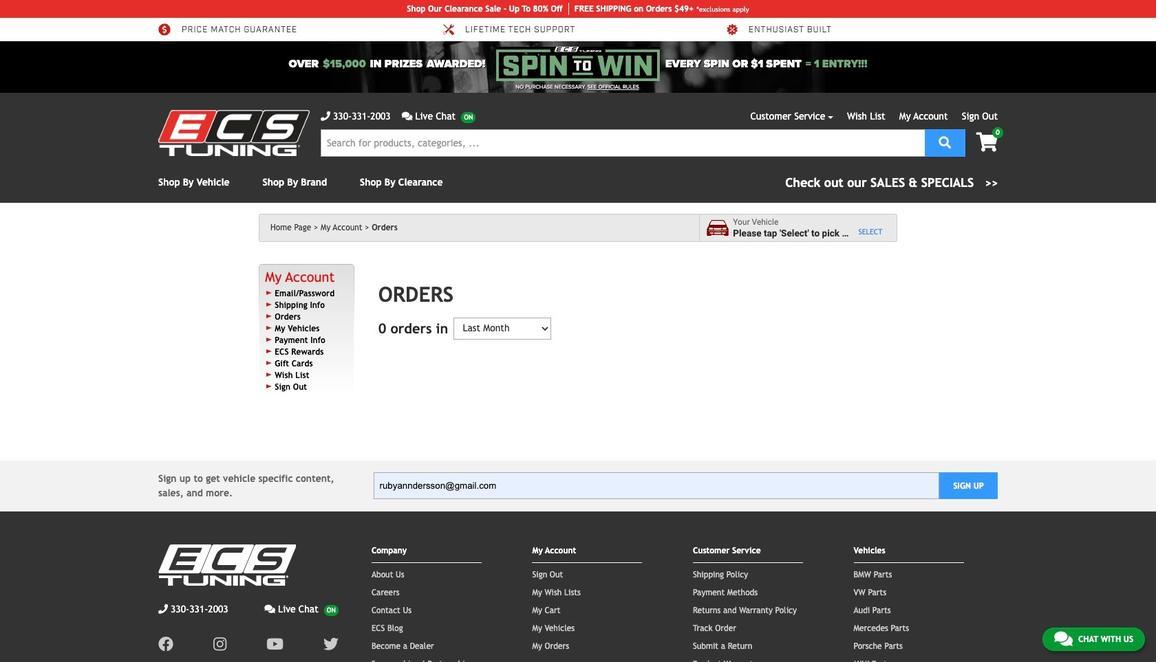 Task type: describe. For each thing, give the bounding box(es) containing it.
Search text field
[[321, 129, 925, 157]]

comments image
[[265, 605, 275, 614]]

ecs tuning 'spin to win' contest logo image
[[496, 47, 660, 81]]

2 ecs tuning image from the top
[[158, 545, 296, 586]]

phone image
[[321, 112, 330, 121]]

twitter logo image
[[323, 637, 339, 652]]

0 vertical spatial comments image
[[402, 112, 413, 121]]



Task type: vqa. For each thing, say whether or not it's contained in the screenshot.
Phone
no



Task type: locate. For each thing, give the bounding box(es) containing it.
ecs tuning image
[[158, 110, 310, 156], [158, 545, 296, 586]]

1 vertical spatial ecs tuning image
[[158, 545, 296, 586]]

1 vertical spatial comments image
[[1055, 631, 1073, 648]]

search image
[[939, 136, 952, 148]]

0 horizontal spatial comments image
[[402, 112, 413, 121]]

0 vertical spatial ecs tuning image
[[158, 110, 310, 156]]

Email email field
[[373, 473, 940, 500]]

instagram logo image
[[213, 637, 227, 652]]

1 horizontal spatial comments image
[[1055, 631, 1073, 648]]

phone image
[[158, 605, 168, 614]]

facebook logo image
[[158, 637, 173, 652]]

1 ecs tuning image from the top
[[158, 110, 310, 156]]

comments image
[[402, 112, 413, 121], [1055, 631, 1073, 648]]

youtube logo image
[[267, 637, 284, 652]]



